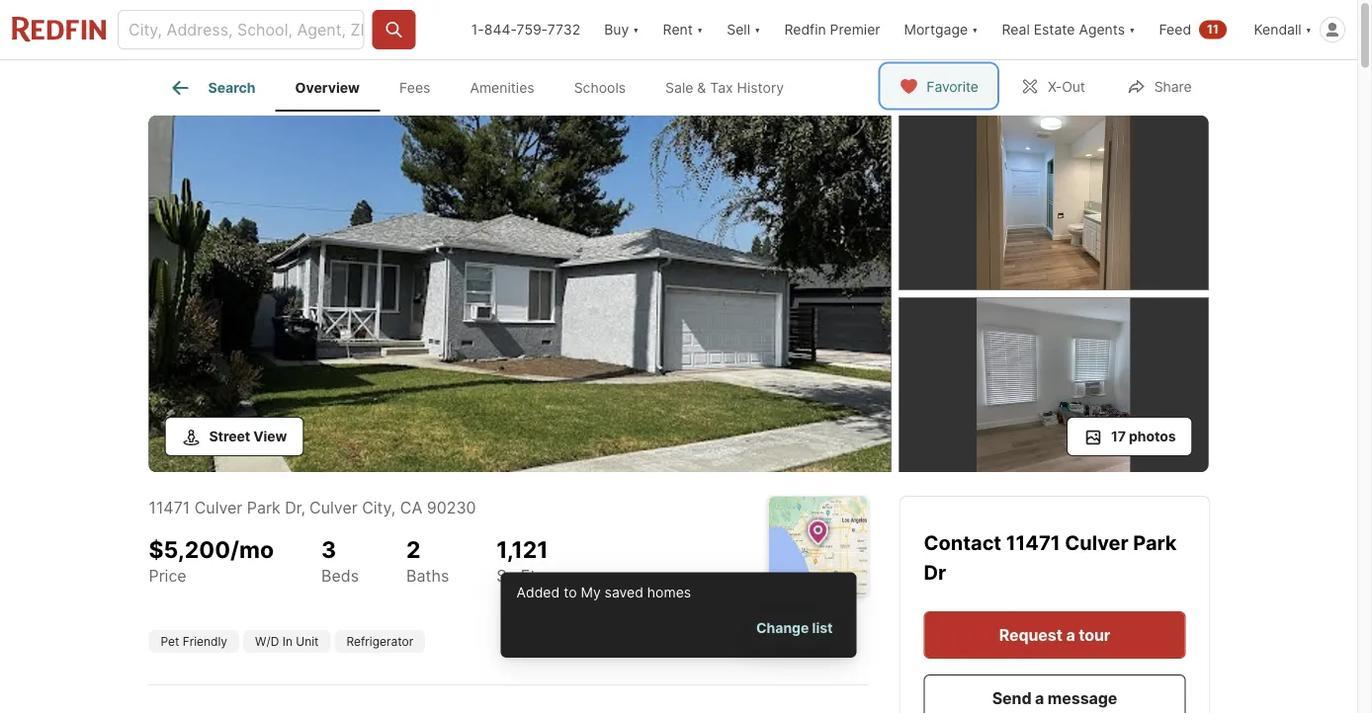 Task type: vqa. For each thing, say whether or not it's contained in the screenshot.
11 Units
no



Task type: describe. For each thing, give the bounding box(es) containing it.
tab list containing search
[[149, 60, 820, 112]]

mortgage ▾
[[904, 21, 978, 38]]

send
[[992, 689, 1031, 708]]

real estate agents ▾
[[1002, 21, 1135, 38]]

search
[[208, 79, 256, 96]]

search link
[[169, 76, 256, 100]]

street
[[209, 428, 250, 445]]

w/d in unit
[[255, 635, 319, 649]]

x-
[[1048, 79, 1062, 95]]

real estate agents ▾ button
[[990, 0, 1147, 59]]

request a tour button
[[924, 612, 1186, 659]]

photos
[[1129, 428, 1176, 445]]

redfin premier
[[784, 21, 880, 38]]

dr for 11471 culver park dr , culver city , ca 90230
[[285, 498, 301, 517]]

/mo
[[230, 536, 274, 563]]

ft
[[521, 566, 536, 586]]

▾ inside real estate agents ▾ link
[[1129, 21, 1135, 38]]

mortgage ▾ button
[[904, 0, 978, 59]]

baths
[[406, 566, 449, 585]]

2 , from the left
[[391, 498, 396, 517]]

11471 culver park dr , culver city , ca 90230
[[149, 498, 476, 517]]

rent ▾ button
[[651, 0, 715, 59]]

alert containing added to my saved homes
[[501, 573, 857, 658]]

11471 for 11471 culver park dr , culver city , ca 90230
[[149, 498, 190, 517]]

dr for 11471 culver park dr
[[924, 561, 946, 585]]

unit
[[296, 635, 319, 649]]

▾ for rent ▾
[[697, 21, 703, 38]]

1 , from the left
[[301, 498, 306, 517]]

759-
[[517, 21, 547, 38]]

1-844-759-7732
[[471, 21, 580, 38]]

rent ▾ button
[[663, 0, 703, 59]]

1,121 sq ft
[[497, 536, 548, 586]]

favorite
[[927, 79, 979, 95]]

redfin premier button
[[772, 0, 892, 59]]

schools tab
[[554, 64, 646, 112]]

tax
[[710, 79, 733, 96]]

2
[[406, 536, 421, 563]]

11471 culver park dr
[[924, 531, 1177, 585]]

$5,200
[[149, 536, 230, 563]]

premier
[[830, 21, 880, 38]]

real estate agents ▾ link
[[1002, 0, 1135, 59]]

share
[[1154, 79, 1192, 95]]

x-out
[[1048, 79, 1085, 95]]

x-out button
[[1003, 66, 1102, 106]]

favorite button
[[882, 66, 995, 106]]

1 horizontal spatial culver
[[309, 498, 358, 517]]

schools
[[574, 79, 626, 96]]

culver for 11471 culver park dr , culver city , ca 90230
[[194, 498, 242, 517]]

beds
[[321, 566, 359, 585]]

send a message button
[[924, 675, 1186, 714]]

change
[[756, 620, 809, 637]]

buy ▾
[[604, 21, 639, 38]]

1-
[[471, 21, 484, 38]]

share button
[[1110, 66, 1208, 106]]

submit search image
[[384, 20, 404, 40]]

amenities
[[470, 79, 534, 96]]

17 photos
[[1111, 428, 1176, 445]]

pet friendly
[[161, 635, 227, 649]]

rent
[[663, 21, 693, 38]]

mortgage
[[904, 21, 968, 38]]

sell
[[727, 21, 750, 38]]

w/d
[[255, 635, 279, 649]]

real
[[1002, 21, 1030, 38]]

&
[[697, 79, 706, 96]]

mortgage ▾ button
[[892, 0, 990, 59]]

sell ▾ button
[[727, 0, 761, 59]]

sale & tax history tab
[[646, 64, 804, 112]]

buy
[[604, 21, 629, 38]]

a for send
[[1035, 689, 1044, 708]]

sq
[[497, 566, 516, 586]]

kendall ▾
[[1254, 21, 1312, 38]]

▾ for mortgage ▾
[[972, 21, 978, 38]]

city
[[362, 498, 391, 517]]

844-
[[484, 21, 517, 38]]

City, Address, School, Agent, ZIP search field
[[118, 10, 364, 49]]



Task type: locate. For each thing, give the bounding box(es) containing it.
0 horizontal spatial 11471
[[149, 498, 190, 517]]

homes
[[647, 585, 691, 602]]

list
[[812, 620, 833, 637]]

message
[[1048, 689, 1117, 708]]

request
[[999, 626, 1062, 645]]

feed
[[1159, 21, 1191, 38]]

▾ for kendall ▾
[[1305, 21, 1312, 38]]

4 ▾ from the left
[[972, 21, 978, 38]]

17 photos button
[[1067, 417, 1193, 457]]

, left city
[[301, 498, 306, 517]]

fees tab
[[380, 64, 450, 112]]

price
[[149, 566, 186, 585]]

2 horizontal spatial culver
[[1065, 531, 1129, 556]]

image image
[[149, 116, 891, 473], [899, 116, 1208, 290], [899, 298, 1208, 473]]

▾ for sell ▾
[[754, 21, 761, 38]]

culver up 3
[[309, 498, 358, 517]]

ca
[[400, 498, 422, 517]]

buy ▾ button
[[592, 0, 651, 59]]

▾ right sell
[[754, 21, 761, 38]]

a right send on the right of the page
[[1035, 689, 1044, 708]]

overview tab
[[275, 64, 380, 112]]

11471 for 11471 culver park dr
[[1006, 531, 1060, 556]]

1 horizontal spatial 11471
[[1006, 531, 1060, 556]]

send a message
[[992, 689, 1117, 708]]

contact
[[924, 531, 1006, 556]]

culver up the $5,200
[[194, 498, 242, 517]]

culver for 11471 culver park dr
[[1065, 531, 1129, 556]]

park for 11471 culver park dr
[[1133, 531, 1177, 556]]

90230
[[427, 498, 476, 517]]

added
[[517, 585, 560, 602]]

, left ca
[[391, 498, 396, 517]]

park for 11471 culver park dr , culver city , ca 90230
[[247, 498, 280, 517]]

tour
[[1079, 626, 1110, 645]]

0 vertical spatial dr
[[285, 498, 301, 517]]

▾ inside mortgage ▾ dropdown button
[[972, 21, 978, 38]]

17
[[1111, 428, 1126, 445]]

to
[[564, 585, 577, 602]]

11
[[1207, 22, 1219, 37]]

street view button
[[165, 417, 304, 457]]

0 vertical spatial park
[[247, 498, 280, 517]]

view
[[253, 428, 287, 445]]

7732
[[547, 21, 580, 38]]

▾ inside rent ▾ dropdown button
[[697, 21, 703, 38]]

culver up "tour"
[[1065, 531, 1129, 556]]

2 ▾ from the left
[[697, 21, 703, 38]]

▾ right rent
[[697, 21, 703, 38]]

amenities tab
[[450, 64, 554, 112]]

dr
[[285, 498, 301, 517], [924, 561, 946, 585]]

redfin
[[784, 21, 826, 38]]

dr down the view
[[285, 498, 301, 517]]

11471 up request
[[1006, 531, 1060, 556]]

3 beds
[[321, 536, 359, 585]]

refrigerator
[[346, 635, 413, 649]]

out
[[1062, 79, 1085, 95]]

1 ▾ from the left
[[633, 21, 639, 38]]

kendall
[[1254, 21, 1301, 38]]

tab list
[[149, 60, 820, 112]]

dr down contact
[[924, 561, 946, 585]]

estate
[[1034, 21, 1075, 38]]

street view
[[209, 428, 287, 445]]

▾ inside sell ▾ dropdown button
[[754, 21, 761, 38]]

1 vertical spatial 11471
[[1006, 531, 1060, 556]]

1 horizontal spatial a
[[1066, 626, 1075, 645]]

culver inside 11471 culver park dr
[[1065, 531, 1129, 556]]

sale
[[665, 79, 693, 96]]

0 vertical spatial 11471
[[149, 498, 190, 517]]

alert
[[501, 573, 857, 658]]

0 horizontal spatial dr
[[285, 498, 301, 517]]

▾
[[633, 21, 639, 38], [697, 21, 703, 38], [754, 21, 761, 38], [972, 21, 978, 38], [1129, 21, 1135, 38], [1305, 21, 1312, 38]]

1 horizontal spatial dr
[[924, 561, 946, 585]]

in
[[282, 635, 293, 649]]

▾ inside buy ▾ dropdown button
[[633, 21, 639, 38]]

change list
[[756, 620, 833, 637]]

1-844-759-7732 link
[[471, 21, 580, 38]]

1 vertical spatial dr
[[924, 561, 946, 585]]

map entry image
[[769, 497, 867, 596]]

0 horizontal spatial culver
[[194, 498, 242, 517]]

park inside 11471 culver park dr
[[1133, 531, 1177, 556]]

$5,200 /mo price
[[149, 536, 274, 585]]

▾ right "agents"
[[1129, 21, 1135, 38]]

sell ▾
[[727, 21, 761, 38]]

park
[[247, 498, 280, 517], [1133, 531, 1177, 556]]

buy ▾ button
[[604, 0, 639, 59]]

▾ right "kendall"
[[1305, 21, 1312, 38]]

1 horizontal spatial ,
[[391, 498, 396, 517]]

added to my saved homes
[[517, 585, 691, 602]]

▾ right the buy
[[633, 21, 639, 38]]

rent ▾
[[663, 21, 703, 38]]

a left "tour"
[[1066, 626, 1075, 645]]

1 vertical spatial a
[[1035, 689, 1044, 708]]

5 ▾ from the left
[[1129, 21, 1135, 38]]

saved
[[605, 585, 643, 602]]

sell ▾ button
[[715, 0, 772, 59]]

0 horizontal spatial a
[[1035, 689, 1044, 708]]

friendly
[[183, 635, 227, 649]]

0 horizontal spatial ,
[[301, 498, 306, 517]]

agents
[[1079, 21, 1125, 38]]

0 vertical spatial a
[[1066, 626, 1075, 645]]

▾ for buy ▾
[[633, 21, 639, 38]]

0 horizontal spatial park
[[247, 498, 280, 517]]

3
[[321, 536, 336, 563]]

my
[[581, 585, 601, 602]]

2 baths
[[406, 536, 449, 585]]

change list button
[[748, 610, 841, 646]]

1 vertical spatial park
[[1133, 531, 1177, 556]]

history
[[737, 79, 784, 96]]

▾ right "mortgage"
[[972, 21, 978, 38]]

6 ▾ from the left
[[1305, 21, 1312, 38]]

a for request
[[1066, 626, 1075, 645]]

dr inside 11471 culver park dr
[[924, 561, 946, 585]]

11471 up the $5,200
[[149, 498, 190, 517]]

fees
[[399, 79, 430, 96]]

sale & tax history
[[665, 79, 784, 96]]

1 horizontal spatial park
[[1133, 531, 1177, 556]]

11471 inside 11471 culver park dr
[[1006, 531, 1060, 556]]

1,121
[[497, 536, 548, 563]]

pet
[[161, 635, 179, 649]]

overview
[[295, 79, 360, 96]]

3 ▾ from the left
[[754, 21, 761, 38]]



